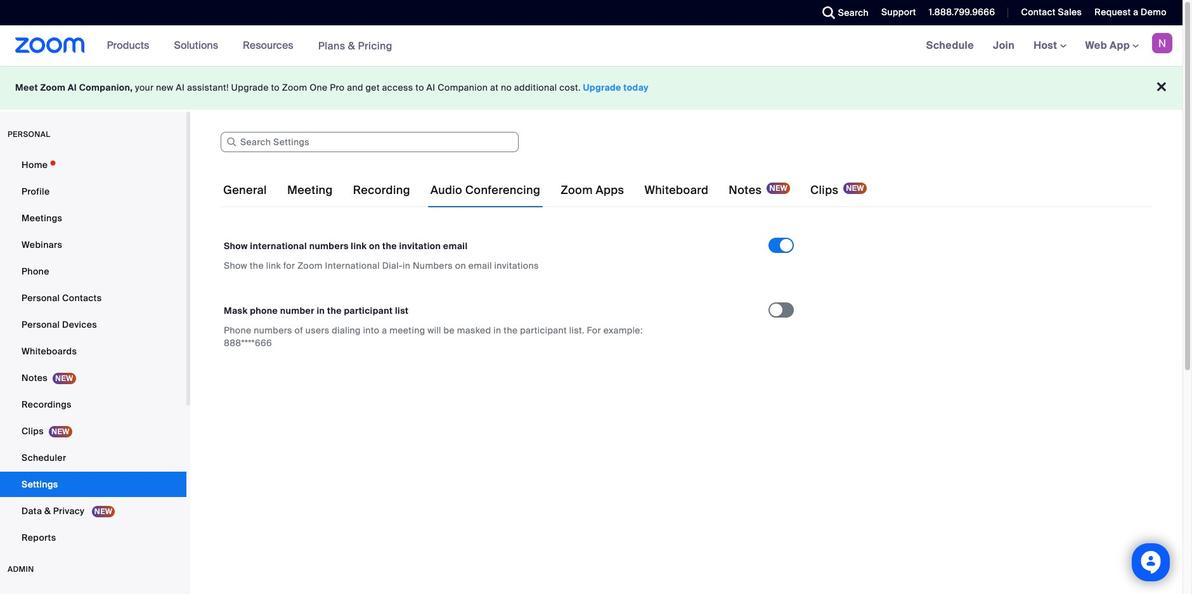 Task type: describe. For each thing, give the bounding box(es) containing it.
product information navigation
[[97, 25, 402, 67]]

plans
[[318, 39, 346, 52]]

home
[[22, 159, 48, 171]]

audio
[[431, 183, 463, 198]]

0 horizontal spatial participant
[[344, 305, 393, 317]]

personal for personal contacts
[[22, 293, 60, 304]]

webinars link
[[0, 232, 187, 258]]

& for privacy
[[44, 506, 51, 517]]

list
[[395, 305, 409, 317]]

1 to from the left
[[271, 82, 280, 93]]

personal menu menu
[[0, 152, 187, 552]]

and
[[347, 82, 363, 93]]

in inside phone numbers of users dialing into a meeting will be masked in the participant list. for example: 888****666
[[494, 325, 502, 336]]

clips inside 'personal menu' menu
[[22, 426, 44, 437]]

resources
[[243, 39, 294, 52]]

zoom logo image
[[15, 37, 85, 53]]

additional
[[515, 82, 557, 93]]

show for show the link for zoom international dial-in numbers on email invitations
[[224, 260, 247, 272]]

privacy
[[53, 506, 84, 517]]

companion
[[438, 82, 488, 93]]

meetings link
[[0, 206, 187, 231]]

apps
[[596, 183, 625, 198]]

phone for phone numbers of users dialing into a meeting will be masked in the participant list. for example: 888****666
[[224, 325, 252, 336]]

mask phone number in the participant list
[[224, 305, 409, 317]]

recordings link
[[0, 392, 187, 418]]

web app button
[[1086, 39, 1140, 52]]

join link
[[984, 25, 1025, 66]]

profile
[[22, 186, 50, 197]]

meet zoom ai companion, your new ai assistant! upgrade to zoom one pro and get access to ai companion at no additional cost. upgrade today
[[15, 82, 649, 93]]

reports
[[22, 532, 56, 544]]

1 vertical spatial on
[[455, 260, 466, 272]]

pro
[[330, 82, 345, 93]]

request
[[1095, 6, 1132, 18]]

meet zoom ai companion, footer
[[0, 66, 1183, 110]]

personal contacts link
[[0, 286, 187, 311]]

contact sales
[[1022, 6, 1083, 18]]

banner containing products
[[0, 25, 1183, 67]]

1 upgrade from the left
[[231, 82, 269, 93]]

tabs of my account settings page tab list
[[221, 173, 870, 208]]

0 vertical spatial numbers
[[309, 240, 349, 252]]

dialing
[[332, 325, 361, 336]]

3 ai from the left
[[427, 82, 436, 93]]

host button
[[1034, 39, 1067, 52]]

phone numbers of users dialing into a meeting will be masked in the participant list. for example: 888****666
[[224, 325, 643, 349]]

personal
[[8, 129, 50, 140]]

clips link
[[0, 419, 187, 444]]

access
[[382, 82, 413, 93]]

scheduler
[[22, 452, 66, 464]]

1.888.799.9666
[[929, 6, 996, 18]]

your
[[135, 82, 154, 93]]

meeting
[[287, 183, 333, 198]]

clips inside tabs of my account settings page tab list
[[811, 183, 839, 198]]

general
[[223, 183, 267, 198]]

phone
[[250, 305, 278, 317]]

one
[[310, 82, 328, 93]]

show for show international numbers link on the invitation email
[[224, 240, 248, 252]]

the down international
[[250, 260, 264, 272]]

zoom apps
[[561, 183, 625, 198]]

conferencing
[[466, 183, 541, 198]]

solutions button
[[174, 25, 224, 66]]

devices
[[62, 319, 97, 331]]

recording
[[353, 183, 410, 198]]

zoom right meet
[[40, 82, 66, 93]]

products button
[[107, 25, 155, 66]]

webinars
[[22, 239, 62, 251]]

search button
[[813, 0, 873, 25]]

host
[[1034, 39, 1061, 52]]

0 vertical spatial in
[[403, 260, 411, 272]]

international
[[250, 240, 307, 252]]

profile picture image
[[1153, 33, 1173, 53]]

2 to from the left
[[416, 82, 424, 93]]

personal contacts
[[22, 293, 102, 304]]

no
[[501, 82, 512, 93]]

personal devices
[[22, 319, 97, 331]]

numbers inside phone numbers of users dialing into a meeting will be masked in the participant list. for example: 888****666
[[254, 325, 292, 336]]

at
[[490, 82, 499, 93]]

zoom right the for
[[298, 260, 323, 272]]

profile link
[[0, 179, 187, 204]]

app
[[1110, 39, 1131, 52]]

numbers
[[413, 260, 453, 272]]

international
[[325, 260, 380, 272]]

will
[[428, 325, 442, 336]]

schedule link
[[917, 25, 984, 66]]

a inside phone numbers of users dialing into a meeting will be masked in the participant list. for example: 888****666
[[382, 325, 387, 336]]

2 ai from the left
[[176, 82, 185, 93]]

& for pricing
[[348, 39, 356, 52]]

meet
[[15, 82, 38, 93]]

invitation
[[399, 240, 441, 252]]

resources button
[[243, 25, 299, 66]]

for
[[587, 325, 601, 336]]



Task type: locate. For each thing, give the bounding box(es) containing it.
1 vertical spatial a
[[382, 325, 387, 336]]

list.
[[570, 325, 585, 336]]

1 horizontal spatial participant
[[520, 325, 567, 336]]

to right access
[[416, 82, 424, 93]]

1 horizontal spatial phone
[[224, 325, 252, 336]]

1 horizontal spatial link
[[351, 240, 367, 252]]

ai left companion,
[[68, 82, 77, 93]]

0 horizontal spatial in
[[317, 305, 325, 317]]

the inside phone numbers of users dialing into a meeting will be masked in the participant list. for example: 888****666
[[504, 325, 518, 336]]

phone up 888****666
[[224, 325, 252, 336]]

phone
[[22, 266, 49, 277], [224, 325, 252, 336]]

personal up personal devices
[[22, 293, 60, 304]]

show the link for zoom international dial-in numbers on email invitations
[[224, 260, 539, 272]]

show up mask
[[224, 260, 247, 272]]

2 vertical spatial in
[[494, 325, 502, 336]]

of
[[295, 325, 303, 336]]

to down "resources" dropdown button on the top left
[[271, 82, 280, 93]]

home link
[[0, 152, 187, 178]]

1 vertical spatial phone
[[224, 325, 252, 336]]

Search Settings text field
[[221, 132, 519, 152]]

settings link
[[0, 472, 187, 497]]

0 vertical spatial on
[[369, 240, 380, 252]]

get
[[366, 82, 380, 93]]

whiteboards
[[22, 346, 77, 357]]

phone inside phone numbers of users dialing into a meeting will be masked in the participant list. for example: 888****666
[[224, 325, 252, 336]]

the up dialing
[[327, 305, 342, 317]]

0 horizontal spatial phone
[[22, 266, 49, 277]]

& right data
[[44, 506, 51, 517]]

web app
[[1086, 39, 1131, 52]]

upgrade right cost.
[[584, 82, 622, 93]]

into
[[363, 325, 380, 336]]

0 horizontal spatial on
[[369, 240, 380, 252]]

personal devices link
[[0, 312, 187, 338]]

banner
[[0, 25, 1183, 67]]

upgrade down product information navigation
[[231, 82, 269, 93]]

1 horizontal spatial upgrade
[[584, 82, 622, 93]]

1 horizontal spatial email
[[469, 260, 492, 272]]

be
[[444, 325, 455, 336]]

& right 'plans'
[[348, 39, 356, 52]]

upgrade
[[231, 82, 269, 93], [584, 82, 622, 93]]

zoom inside tabs of my account settings page tab list
[[561, 183, 593, 198]]

in right masked
[[494, 325, 502, 336]]

2 horizontal spatial in
[[494, 325, 502, 336]]

admin
[[8, 565, 34, 575]]

to
[[271, 82, 280, 93], [416, 82, 424, 93]]

1 vertical spatial personal
[[22, 319, 60, 331]]

1 vertical spatial numbers
[[254, 325, 292, 336]]

pricing
[[358, 39, 393, 52]]

email up numbers
[[443, 240, 468, 252]]

data & privacy
[[22, 506, 87, 517]]

0 vertical spatial a
[[1134, 6, 1139, 18]]

whiteboards link
[[0, 339, 187, 364]]

numbers up "international"
[[309, 240, 349, 252]]

users
[[306, 325, 330, 336]]

zoom left apps at the top of the page
[[561, 183, 593, 198]]

notes inside 'personal menu' menu
[[22, 372, 48, 384]]

0 horizontal spatial email
[[443, 240, 468, 252]]

0 horizontal spatial ai
[[68, 82, 77, 93]]

request a demo
[[1095, 6, 1168, 18]]

join
[[994, 39, 1015, 52]]

notes link
[[0, 365, 187, 391]]

meetings navigation
[[917, 25, 1183, 67]]

number
[[280, 305, 315, 317]]

schedule
[[927, 39, 975, 52]]

2 upgrade from the left
[[584, 82, 622, 93]]

in
[[403, 260, 411, 272], [317, 305, 325, 317], [494, 325, 502, 336]]

1 vertical spatial participant
[[520, 325, 567, 336]]

web
[[1086, 39, 1108, 52]]

recordings
[[22, 399, 72, 411]]

plans & pricing
[[318, 39, 393, 52]]

1 vertical spatial link
[[266, 260, 281, 272]]

2 personal from the top
[[22, 319, 60, 331]]

meetings
[[22, 213, 62, 224]]

email
[[443, 240, 468, 252], [469, 260, 492, 272]]

sales
[[1059, 6, 1083, 18]]

masked
[[457, 325, 492, 336]]

participant up into
[[344, 305, 393, 317]]

& inside 'personal menu' menu
[[44, 506, 51, 517]]

in down 'invitation'
[[403, 260, 411, 272]]

0 vertical spatial notes
[[729, 183, 762, 198]]

0 horizontal spatial upgrade
[[231, 82, 269, 93]]

invitations
[[495, 260, 539, 272]]

on
[[369, 240, 380, 252], [455, 260, 466, 272]]

1 horizontal spatial a
[[1134, 6, 1139, 18]]

0 vertical spatial email
[[443, 240, 468, 252]]

2 horizontal spatial ai
[[427, 82, 436, 93]]

participant left 'list.'
[[520, 325, 567, 336]]

a left demo
[[1134, 6, 1139, 18]]

example:
[[604, 325, 643, 336]]

assistant!
[[187, 82, 229, 93]]

1 personal from the top
[[22, 293, 60, 304]]

1 horizontal spatial notes
[[729, 183, 762, 198]]

0 horizontal spatial clips
[[22, 426, 44, 437]]

personal up whiteboards
[[22, 319, 60, 331]]

data & privacy link
[[0, 499, 187, 524]]

0 vertical spatial personal
[[22, 293, 60, 304]]

email left invitations
[[469, 260, 492, 272]]

0 vertical spatial phone
[[22, 266, 49, 277]]

1 ai from the left
[[68, 82, 77, 93]]

plans & pricing link
[[318, 39, 393, 52], [318, 39, 393, 52]]

1 vertical spatial email
[[469, 260, 492, 272]]

1 vertical spatial show
[[224, 260, 247, 272]]

whiteboard
[[645, 183, 709, 198]]

solutions
[[174, 39, 218, 52]]

personal for personal devices
[[22, 319, 60, 331]]

dial-
[[382, 260, 403, 272]]

a right into
[[382, 325, 387, 336]]

numbers
[[309, 240, 349, 252], [254, 325, 292, 336]]

0 horizontal spatial to
[[271, 82, 280, 93]]

1 horizontal spatial to
[[416, 82, 424, 93]]

phone link
[[0, 259, 187, 284]]

a
[[1134, 6, 1139, 18], [382, 325, 387, 336]]

contact
[[1022, 6, 1056, 18]]

1 vertical spatial notes
[[22, 372, 48, 384]]

1 show from the top
[[224, 240, 248, 252]]

phone down webinars
[[22, 266, 49, 277]]

ai right new
[[176, 82, 185, 93]]

phone for phone
[[22, 266, 49, 277]]

in up users
[[317, 305, 325, 317]]

today
[[624, 82, 649, 93]]

audio conferencing
[[431, 183, 541, 198]]

1 horizontal spatial &
[[348, 39, 356, 52]]

1 horizontal spatial numbers
[[309, 240, 349, 252]]

0 horizontal spatial a
[[382, 325, 387, 336]]

on up 'show the link for zoom international dial-in numbers on email invitations'
[[369, 240, 380, 252]]

0 horizontal spatial link
[[266, 260, 281, 272]]

2 show from the top
[[224, 260, 247, 272]]

link left the for
[[266, 260, 281, 272]]

1 horizontal spatial clips
[[811, 183, 839, 198]]

notes inside tabs of my account settings page tab list
[[729, 183, 762, 198]]

reports link
[[0, 525, 187, 551]]

0 horizontal spatial &
[[44, 506, 51, 517]]

the right masked
[[504, 325, 518, 336]]

personal
[[22, 293, 60, 304], [22, 319, 60, 331]]

0 vertical spatial participant
[[344, 305, 393, 317]]

zoom
[[40, 82, 66, 93], [282, 82, 307, 93], [561, 183, 593, 198], [298, 260, 323, 272]]

numbers down phone
[[254, 325, 292, 336]]

& inside product information navigation
[[348, 39, 356, 52]]

1 horizontal spatial ai
[[176, 82, 185, 93]]

1 horizontal spatial on
[[455, 260, 466, 272]]

scheduler link
[[0, 445, 187, 471]]

1 horizontal spatial in
[[403, 260, 411, 272]]

0 vertical spatial &
[[348, 39, 356, 52]]

0 horizontal spatial numbers
[[254, 325, 292, 336]]

zoom left one
[[282, 82, 307, 93]]

link up "international"
[[351, 240, 367, 252]]

link
[[351, 240, 367, 252], [266, 260, 281, 272]]

0 vertical spatial show
[[224, 240, 248, 252]]

1 vertical spatial in
[[317, 305, 325, 317]]

ai left companion on the top of page
[[427, 82, 436, 93]]

companion,
[[79, 82, 133, 93]]

0 vertical spatial clips
[[811, 183, 839, 198]]

show international numbers link on the invitation email
[[224, 240, 468, 252]]

cost.
[[560, 82, 581, 93]]

the
[[383, 240, 397, 252], [250, 260, 264, 272], [327, 305, 342, 317], [504, 325, 518, 336]]

888****666
[[224, 338, 272, 349]]

mask
[[224, 305, 248, 317]]

0 horizontal spatial notes
[[22, 372, 48, 384]]

on right numbers
[[455, 260, 466, 272]]

data
[[22, 506, 42, 517]]

show left international
[[224, 240, 248, 252]]

search
[[839, 7, 869, 18]]

1 vertical spatial &
[[44, 506, 51, 517]]

the up "dial-"
[[383, 240, 397, 252]]

participant inside phone numbers of users dialing into a meeting will be masked in the participant list. for example: 888****666
[[520, 325, 567, 336]]

new
[[156, 82, 174, 93]]

for
[[284, 260, 295, 272]]

phone inside 'personal menu' menu
[[22, 266, 49, 277]]

0 vertical spatial link
[[351, 240, 367, 252]]

meeting
[[390, 325, 425, 336]]

1 vertical spatial clips
[[22, 426, 44, 437]]



Task type: vqa. For each thing, say whether or not it's contained in the screenshot.
short-
no



